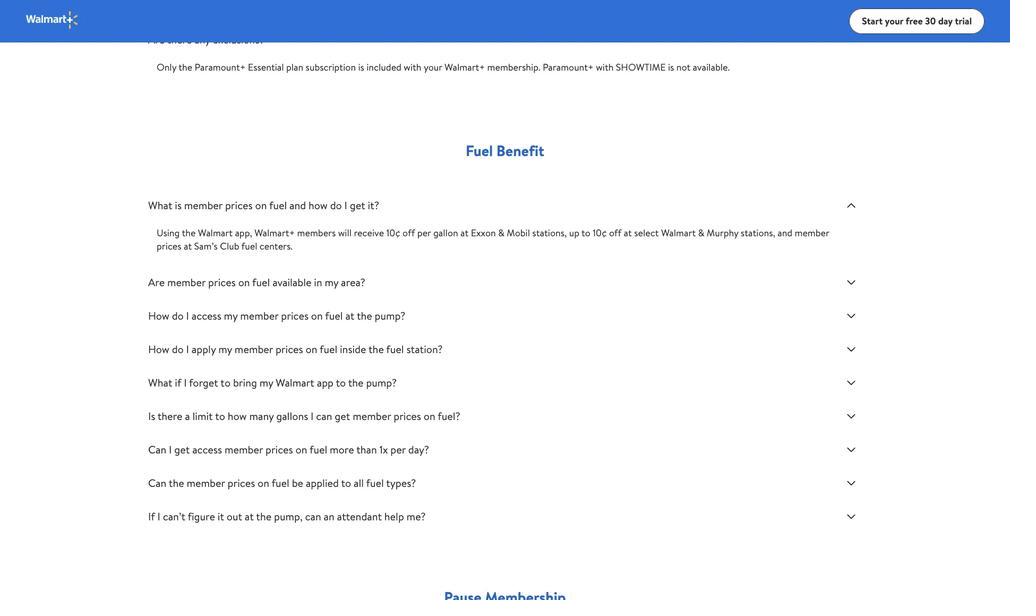 Task type: locate. For each thing, give the bounding box(es) containing it.
walmart left the app
[[276, 376, 314, 390]]

to right up
[[582, 226, 591, 240]]

how up members in the left of the page
[[309, 198, 328, 212]]

fuel left more in the bottom of the page
[[310, 442, 327, 457]]

10¢ right up
[[593, 226, 607, 240]]

fuel right club
[[241, 240, 257, 253]]

fuel left be
[[272, 476, 289, 490]]

1 horizontal spatial with
[[596, 61, 614, 74]]

benefit
[[497, 140, 544, 161]]

access
[[192, 309, 221, 323], [192, 442, 222, 457]]

is
[[148, 409, 155, 423]]

1 horizontal spatial per
[[417, 226, 431, 240]]

fuel
[[269, 198, 287, 212], [241, 240, 257, 253], [252, 275, 270, 289], [325, 309, 343, 323], [320, 342, 337, 356], [386, 342, 404, 356], [310, 442, 327, 457], [272, 476, 289, 490], [366, 476, 384, 490]]

the right using
[[182, 226, 196, 240]]

are up only
[[148, 32, 165, 47]]

0 horizontal spatial 10¢
[[386, 226, 400, 240]]

many
[[249, 409, 274, 423]]

is left included
[[358, 61, 364, 74]]

there left "a"
[[158, 409, 182, 423]]

membership.
[[487, 61, 540, 74]]

on
[[255, 198, 267, 212], [238, 275, 250, 289], [311, 309, 323, 323], [306, 342, 317, 356], [424, 409, 435, 423], [296, 442, 307, 457], [258, 476, 269, 490]]

per inside using the walmart app, walmart+ members will receive 10¢ off per gallon at exxon & mobil stations, up to 10¢ off at select walmart & murphy stations, and member prices at sam's club fuel centers.
[[417, 226, 431, 240]]

exxon
[[471, 226, 496, 240]]

is left not
[[668, 61, 674, 74]]

2 can from the top
[[148, 476, 166, 490]]

prices down how do i access my member prices on fuel at the pump?
[[276, 342, 303, 356]]

1 horizontal spatial off
[[609, 226, 622, 240]]

0 horizontal spatial with
[[404, 61, 422, 74]]

can down is
[[148, 442, 166, 457]]

1 vertical spatial there
[[158, 409, 182, 423]]

1 paramount+ from the left
[[195, 61, 246, 74]]

my right apply
[[218, 342, 232, 356]]

available
[[273, 275, 312, 289]]

0 horizontal spatial walmart
[[198, 226, 233, 240]]

inside
[[340, 342, 366, 356]]

1 vertical spatial per
[[391, 442, 406, 457]]

can the member prices on fuel be applied to all fuel types?
[[148, 476, 416, 490]]

1 vertical spatial how
[[228, 409, 247, 423]]

available.
[[693, 61, 730, 74]]

0 vertical spatial how
[[148, 309, 169, 323]]

what if i forget to bring my walmart app to the pump? image
[[845, 377, 858, 389]]

stations, right murphy
[[741, 226, 775, 240]]

all
[[354, 476, 364, 490]]

per
[[417, 226, 431, 240], [391, 442, 406, 457]]

1 horizontal spatial how
[[309, 198, 328, 212]]

if
[[148, 509, 155, 524]]

plan
[[286, 61, 303, 74]]

can
[[316, 409, 332, 423], [305, 509, 321, 524]]

0 vertical spatial access
[[192, 309, 221, 323]]

attendant
[[337, 509, 382, 524]]

can for can i get access member prices on fuel more than 1x per day?
[[148, 442, 166, 457]]

1 vertical spatial what
[[148, 376, 172, 390]]

&
[[498, 226, 505, 240], [698, 226, 705, 240]]

my
[[325, 275, 339, 289], [224, 309, 238, 323], [218, 342, 232, 356], [260, 376, 273, 390]]

2 horizontal spatial walmart
[[661, 226, 696, 240]]

off left select
[[609, 226, 622, 240]]

can i get access member prices on fuel more than 1x per day? image
[[845, 444, 858, 456]]

out
[[227, 509, 242, 524]]

there left any
[[167, 32, 192, 47]]

1 vertical spatial get
[[335, 409, 350, 423]]

walmart+ left 'membership.'
[[445, 61, 485, 74]]

w+ image
[[25, 10, 79, 29]]

10¢ right receive
[[386, 226, 400, 240]]

pump?
[[375, 309, 405, 323], [366, 376, 397, 390]]

on up the app
[[306, 342, 317, 356]]

members
[[297, 226, 336, 240]]

there for is
[[158, 409, 182, 423]]

walmart+ down what is member prices on fuel and how do i get it?
[[255, 226, 295, 240]]

1 with from the left
[[404, 61, 422, 74]]

0 vertical spatial per
[[417, 226, 431, 240]]

on up centers.
[[255, 198, 267, 212]]

there
[[167, 32, 192, 47], [158, 409, 182, 423]]

2 what from the top
[[148, 376, 172, 390]]

1 horizontal spatial stations,
[[741, 226, 775, 240]]

0 vertical spatial and
[[289, 198, 306, 212]]

1 10¢ from the left
[[386, 226, 400, 240]]

1 how from the top
[[148, 309, 169, 323]]

member
[[184, 198, 223, 212], [795, 226, 829, 240], [167, 275, 206, 289], [240, 309, 279, 323], [235, 342, 273, 356], [353, 409, 391, 423], [225, 442, 263, 457], [187, 476, 225, 490]]

1 can from the top
[[148, 442, 166, 457]]

0 vertical spatial can
[[148, 442, 166, 457]]

how do i access my member prices on fuel at the pump? image
[[845, 310, 858, 322]]

0 horizontal spatial walmart+
[[255, 226, 295, 240]]

what up using
[[148, 198, 172, 212]]

1 off from the left
[[403, 226, 415, 240]]

are member prices on fuel available in my area? image
[[845, 276, 858, 289]]

1 horizontal spatial &
[[698, 226, 705, 240]]

2 vertical spatial do
[[172, 342, 184, 356]]

0 horizontal spatial and
[[289, 198, 306, 212]]

1 vertical spatial do
[[172, 309, 184, 323]]

your left free
[[885, 14, 904, 27]]

get up more in the bottom of the page
[[335, 409, 350, 423]]

how
[[148, 309, 169, 323], [148, 342, 169, 356]]

& left mobil
[[498, 226, 505, 240]]

what
[[148, 198, 172, 212], [148, 376, 172, 390]]

0 vertical spatial can
[[316, 409, 332, 423]]

with left "showtime"
[[596, 61, 614, 74]]

any
[[195, 32, 210, 47]]

at right out
[[245, 509, 254, 524]]

with right included
[[404, 61, 422, 74]]

access for i
[[192, 309, 221, 323]]

be
[[292, 476, 303, 490]]

prices up day?
[[394, 409, 421, 423]]

pump? for what if i forget to bring my walmart app to the pump?
[[366, 376, 397, 390]]

2 & from the left
[[698, 226, 705, 240]]

2 off from the left
[[609, 226, 622, 240]]

the inside using the walmart app, walmart+ members will receive 10¢ off per gallon at exxon & mobil stations, up to 10¢ off at select walmart & murphy stations, and member prices at sam's club fuel centers.
[[182, 226, 196, 240]]

app,
[[235, 226, 252, 240]]

1 stations, from the left
[[532, 226, 567, 240]]

in
[[314, 275, 322, 289]]

0 vertical spatial walmart+
[[445, 61, 485, 74]]

0 vertical spatial are
[[148, 32, 165, 47]]

your right included
[[424, 61, 442, 74]]

do
[[330, 198, 342, 212], [172, 309, 184, 323], [172, 342, 184, 356]]

0 vertical spatial do
[[330, 198, 342, 212]]

walmart left "app,"
[[198, 226, 233, 240]]

0 horizontal spatial per
[[391, 442, 406, 457]]

1 vertical spatial walmart+
[[255, 226, 295, 240]]

1 what from the top
[[148, 198, 172, 212]]

if i can't figure it out at the pump, can an attendant help me?
[[148, 509, 426, 524]]

off
[[403, 226, 415, 240], [609, 226, 622, 240]]

on down in
[[311, 309, 323, 323]]

2 horizontal spatial is
[[668, 61, 674, 74]]

can left an
[[305, 509, 321, 524]]

0 horizontal spatial paramount+
[[195, 61, 246, 74]]

access down 'limit'
[[192, 442, 222, 457]]

0 vertical spatial how
[[309, 198, 328, 212]]

and
[[289, 198, 306, 212], [778, 226, 793, 240]]

fuel?
[[438, 409, 460, 423]]

1 vertical spatial can
[[305, 509, 321, 524]]

can right gallons
[[316, 409, 332, 423]]

free
[[906, 14, 923, 27]]

2 how from the top
[[148, 342, 169, 356]]

walmart
[[198, 226, 233, 240], [661, 226, 696, 240], [276, 376, 314, 390]]

bring
[[233, 376, 257, 390]]

and inside using the walmart app, walmart+ members will receive 10¢ off per gallon at exxon & mobil stations, up to 10¢ off at select walmart & murphy stations, and member prices at sam's club fuel centers.
[[778, 226, 793, 240]]

do for how do i access my member prices on fuel at the pump?
[[172, 309, 184, 323]]

1 horizontal spatial your
[[885, 14, 904, 27]]

if
[[175, 376, 181, 390]]

is up using
[[175, 198, 182, 212]]

how left many
[[228, 409, 247, 423]]

off left gallon
[[403, 226, 415, 240]]

the right inside at left
[[369, 342, 384, 356]]

what is member prices on fuel and how do i get it? image
[[845, 199, 858, 212]]

0 vertical spatial what
[[148, 198, 172, 212]]

1 vertical spatial pump?
[[366, 376, 397, 390]]

1 vertical spatial your
[[424, 61, 442, 74]]

fuel up inside at left
[[325, 309, 343, 323]]

the left pump,
[[256, 509, 272, 524]]

at left select
[[624, 226, 632, 240]]

to inside using the walmart app, walmart+ members will receive 10¢ off per gallon at exxon & mobil stations, up to 10¢ off at select walmart & murphy stations, and member prices at sam's club fuel centers.
[[582, 226, 591, 240]]

0 horizontal spatial &
[[498, 226, 505, 240]]

how for how do i access my member prices on fuel at the pump?
[[148, 309, 169, 323]]

stations, left up
[[532, 226, 567, 240]]

how do i access my member prices on fuel at the pump?
[[148, 309, 405, 323]]

walmart right select
[[661, 226, 696, 240]]

1 are from the top
[[148, 32, 165, 47]]

centers.
[[260, 240, 293, 253]]

using
[[157, 226, 180, 240]]

the
[[179, 61, 192, 74], [182, 226, 196, 240], [357, 309, 372, 323], [369, 342, 384, 356], [348, 376, 364, 390], [169, 476, 184, 490], [256, 509, 272, 524]]

per right 1x
[[391, 442, 406, 457]]

1 vertical spatial are
[[148, 275, 165, 289]]

if i can't figure it out at the pump, can an attendant help me? image
[[845, 510, 858, 523]]

are
[[148, 32, 165, 47], [148, 275, 165, 289]]

1 vertical spatial how
[[148, 342, 169, 356]]

can up if
[[148, 476, 166, 490]]

& left murphy
[[698, 226, 705, 240]]

the down area?
[[357, 309, 372, 323]]

per left gallon
[[417, 226, 431, 240]]

your
[[885, 14, 904, 27], [424, 61, 442, 74]]

0 vertical spatial pump?
[[375, 309, 405, 323]]

get down "a"
[[174, 442, 190, 457]]

fuel left station?
[[386, 342, 404, 356]]

1 vertical spatial and
[[778, 226, 793, 240]]

help
[[384, 509, 404, 524]]

1 horizontal spatial walmart+
[[445, 61, 485, 74]]

what for what is member prices on fuel and how do i get it?
[[148, 198, 172, 212]]

30
[[925, 14, 936, 27]]

prices left sam's
[[157, 240, 181, 253]]

to right the app
[[336, 376, 346, 390]]

10¢
[[386, 226, 400, 240], [593, 226, 607, 240]]

mobil
[[507, 226, 530, 240]]

1 vertical spatial access
[[192, 442, 222, 457]]

not
[[677, 61, 691, 74]]

prices up out
[[228, 476, 255, 490]]

forget
[[189, 376, 218, 390]]

only the paramount+ essential plan subscription is included with your walmart+ membership. paramount+ with showtime is not available.
[[157, 61, 730, 74]]

get left it?
[[350, 198, 365, 212]]

walmart+
[[445, 61, 485, 74], [255, 226, 295, 240]]

0 horizontal spatial off
[[403, 226, 415, 240]]

1 horizontal spatial and
[[778, 226, 793, 240]]

are member prices on fuel available in my area?
[[148, 275, 365, 289]]

on down 'is there a limit to how many gallons i can get member prices on fuel?'
[[296, 442, 307, 457]]

are for are there any exclusions?
[[148, 32, 165, 47]]

0 vertical spatial your
[[885, 14, 904, 27]]

2 vertical spatial get
[[174, 442, 190, 457]]

how for how do i apply my member prices on fuel inside the fuel station?
[[148, 342, 169, 356]]

are down using
[[148, 275, 165, 289]]

1 vertical spatial can
[[148, 476, 166, 490]]

0 vertical spatial there
[[167, 32, 192, 47]]

will
[[338, 226, 352, 240]]

1 horizontal spatial 10¢
[[593, 226, 607, 240]]

using the walmart app, walmart+ members will receive 10¢ off per gallon at exxon & mobil stations, up to 10¢ off at select walmart & murphy stations, and member prices at sam's club fuel centers.
[[157, 226, 829, 253]]

is
[[358, 61, 364, 74], [668, 61, 674, 74], [175, 198, 182, 212]]

showtime
[[616, 61, 666, 74]]

start your free 30 day trial
[[862, 14, 972, 27]]

access up apply
[[192, 309, 221, 323]]

1 horizontal spatial paramount+
[[543, 61, 594, 74]]

paramount+
[[195, 61, 246, 74], [543, 61, 594, 74]]

0 vertical spatial get
[[350, 198, 365, 212]]

area?
[[341, 275, 365, 289]]

how
[[309, 198, 328, 212], [228, 409, 247, 423]]

with
[[404, 61, 422, 74], [596, 61, 614, 74]]

at
[[461, 226, 469, 240], [624, 226, 632, 240], [184, 240, 192, 253], [345, 309, 354, 323], [245, 509, 254, 524]]

app
[[317, 376, 334, 390]]

can for can the member prices on fuel be applied to all fuel types?
[[148, 476, 166, 490]]

0 horizontal spatial stations,
[[532, 226, 567, 240]]

what left the if
[[148, 376, 172, 390]]

i
[[344, 198, 347, 212], [186, 309, 189, 323], [186, 342, 189, 356], [184, 376, 187, 390], [311, 409, 314, 423], [169, 442, 172, 457], [157, 509, 160, 524]]

stations,
[[532, 226, 567, 240], [741, 226, 775, 240]]

2 are from the top
[[148, 275, 165, 289]]



Task type: describe. For each thing, give the bounding box(es) containing it.
gallons
[[276, 409, 308, 423]]

my right in
[[325, 275, 339, 289]]

can the member prices on fuel be applied to all fuel types? image
[[845, 477, 858, 490]]

gallon
[[433, 226, 458, 240]]

fuel inside using the walmart app, walmart+ members will receive 10¢ off per gallon at exxon & mobil stations, up to 10¢ off at select walmart & murphy stations, and member prices at sam's club fuel centers.
[[241, 240, 257, 253]]

sam's
[[194, 240, 218, 253]]

apply
[[192, 342, 216, 356]]

the right the app
[[348, 376, 364, 390]]

receive
[[354, 226, 384, 240]]

how do i apply my member prices on fuel inside the fuel station? image
[[845, 343, 858, 356]]

at right gallon
[[461, 226, 469, 240]]

get for member
[[335, 409, 350, 423]]

it
[[218, 509, 224, 524]]

what for what if i forget to bring my walmart app to the pump?
[[148, 376, 172, 390]]

prices up can the member prices on fuel be applied to all fuel types?
[[266, 442, 293, 457]]

start your free 30 day trial button
[[849, 8, 985, 34]]

day?
[[408, 442, 429, 457]]

to left all
[[341, 476, 351, 490]]

fuel left inside at left
[[320, 342, 337, 356]]

is there a limit to how many gallons i can get member prices on fuel?
[[148, 409, 460, 423]]

can for i
[[316, 409, 332, 423]]

figure
[[188, 509, 215, 524]]

the up can't
[[169, 476, 184, 490]]

on down club
[[238, 275, 250, 289]]

day
[[938, 14, 953, 27]]

access for get
[[192, 442, 222, 457]]

1 horizontal spatial walmart
[[276, 376, 314, 390]]

up
[[569, 226, 579, 240]]

are there any exclusions?
[[148, 32, 264, 47]]

fuel right all
[[366, 476, 384, 490]]

start
[[862, 14, 883, 27]]

what if i forget to bring my walmart app to the pump?
[[148, 376, 397, 390]]

do for how do i apply my member prices on fuel inside the fuel station?
[[172, 342, 184, 356]]

an
[[324, 509, 334, 524]]

2 with from the left
[[596, 61, 614, 74]]

prices inside using the walmart app, walmart+ members will receive 10¢ off per gallon at exxon & mobil stations, up to 10¢ off at select walmart & murphy stations, and member prices at sam's club fuel centers.
[[157, 240, 181, 253]]

your inside button
[[885, 14, 904, 27]]

walmart+ inside using the walmart app, walmart+ members will receive 10¢ off per gallon at exxon & mobil stations, up to 10¢ off at select walmart & murphy stations, and member prices at sam's club fuel centers.
[[255, 226, 295, 240]]

to left 'bring' on the left of the page
[[221, 376, 231, 390]]

can't
[[163, 509, 185, 524]]

more
[[330, 442, 354, 457]]

1 & from the left
[[498, 226, 505, 240]]

the right only
[[179, 61, 192, 74]]

select
[[634, 226, 659, 240]]

fuel
[[466, 140, 493, 161]]

limit
[[193, 409, 213, 423]]

to right 'limit'
[[215, 409, 225, 423]]

0 horizontal spatial is
[[175, 198, 182, 212]]

exclusions?
[[213, 32, 264, 47]]

on left be
[[258, 476, 269, 490]]

included
[[367, 61, 402, 74]]

types?
[[386, 476, 416, 490]]

at left sam's
[[184, 240, 192, 253]]

1x
[[380, 442, 388, 457]]

subscription
[[306, 61, 356, 74]]

murphy
[[707, 226, 739, 240]]

prices up how do i apply my member prices on fuel inside the fuel station?
[[281, 309, 309, 323]]

only
[[157, 61, 176, 74]]

on left fuel?
[[424, 409, 435, 423]]

can for pump,
[[305, 509, 321, 524]]

are there any exclusions? image
[[845, 33, 858, 46]]

trial
[[955, 14, 972, 27]]

is there a limit to how many gallons i can get member prices on fuel? image
[[845, 410, 858, 423]]

fuel benefit
[[466, 140, 544, 161]]

fuel up centers.
[[269, 198, 287, 212]]

get for it?
[[350, 198, 365, 212]]

a
[[185, 409, 190, 423]]

applied
[[306, 476, 339, 490]]

than
[[357, 442, 377, 457]]

club
[[220, 240, 239, 253]]

me?
[[407, 509, 426, 524]]

pump,
[[274, 509, 303, 524]]

member inside using the walmart app, walmart+ members will receive 10¢ off per gallon at exxon & mobil stations, up to 10¢ off at select walmart & murphy stations, and member prices at sam's club fuel centers.
[[795, 226, 829, 240]]

0 horizontal spatial how
[[228, 409, 247, 423]]

fuel left "available"
[[252, 275, 270, 289]]

1 horizontal spatial is
[[358, 61, 364, 74]]

my down 'are member prices on fuel available in my area?'
[[224, 309, 238, 323]]

prices down club
[[208, 275, 236, 289]]

at up inside at left
[[345, 309, 354, 323]]

0 horizontal spatial your
[[424, 61, 442, 74]]

2 stations, from the left
[[741, 226, 775, 240]]

essential
[[248, 61, 284, 74]]

my right 'bring' on the left of the page
[[260, 376, 273, 390]]

can i get access member prices on fuel more than 1x per day?
[[148, 442, 429, 457]]

station?
[[407, 342, 443, 356]]

prices up "app,"
[[225, 198, 253, 212]]

how do i apply my member prices on fuel inside the fuel station?
[[148, 342, 443, 356]]

are for are member prices on fuel available in my area?
[[148, 275, 165, 289]]

2 10¢ from the left
[[593, 226, 607, 240]]

it?
[[368, 198, 379, 212]]

what is member prices on fuel and how do i get it?
[[148, 198, 379, 212]]

2 paramount+ from the left
[[543, 61, 594, 74]]

there for are
[[167, 32, 192, 47]]

pump? for how do i access my member prices on fuel at the pump?
[[375, 309, 405, 323]]



Task type: vqa. For each thing, say whether or not it's contained in the screenshot.
the Manage Account
no



